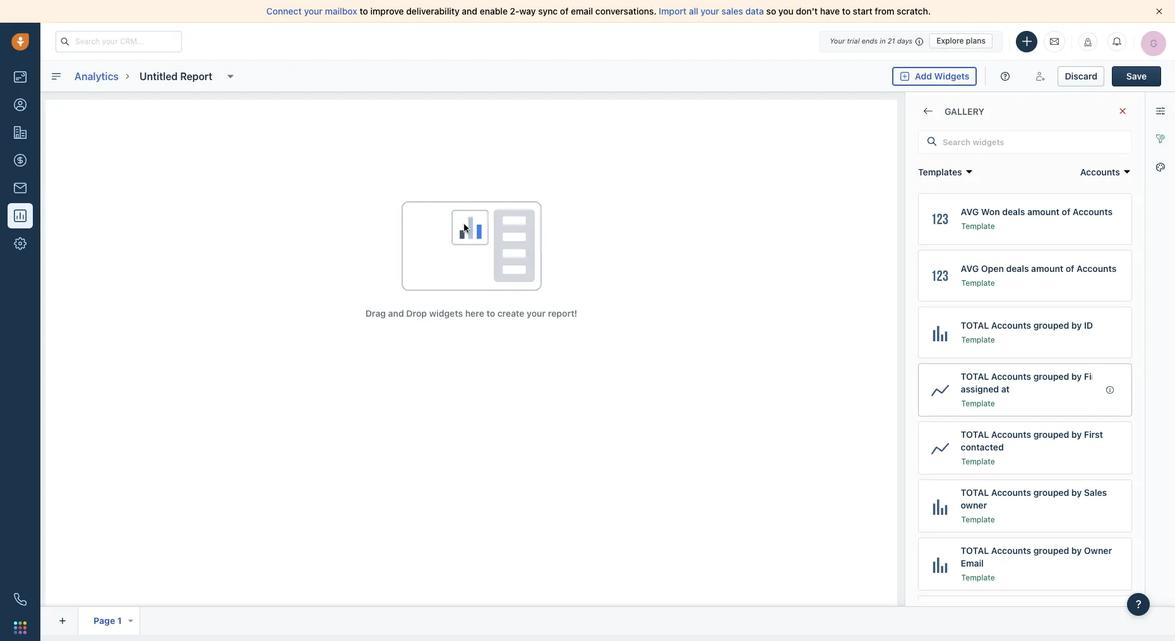 Task type: vqa. For each thing, say whether or not it's contained in the screenshot.
the personalize at the left
no



Task type: locate. For each thing, give the bounding box(es) containing it.
trial
[[847, 37, 860, 45]]

your
[[304, 6, 323, 16], [701, 6, 719, 16]]

of
[[560, 6, 569, 16]]

and
[[462, 6, 477, 16]]

freshworks switcher image
[[14, 622, 27, 635]]

connect
[[266, 6, 302, 16]]

plans
[[966, 36, 986, 45]]

1 horizontal spatial your
[[701, 6, 719, 16]]

2-
[[510, 6, 519, 16]]

0 horizontal spatial your
[[304, 6, 323, 16]]

import all your sales data link
[[659, 6, 766, 16]]

1 horizontal spatial to
[[842, 6, 851, 16]]

so
[[766, 6, 776, 16]]

data
[[746, 6, 764, 16]]

phone element
[[8, 587, 33, 613]]

days
[[897, 37, 913, 45]]

explore
[[937, 36, 964, 45]]

your left mailbox
[[304, 6, 323, 16]]

to
[[360, 6, 368, 16], [842, 6, 851, 16]]

explore plans
[[937, 36, 986, 45]]

0 horizontal spatial to
[[360, 6, 368, 16]]

start
[[853, 6, 873, 16]]

your right all
[[701, 6, 719, 16]]

close image
[[1156, 8, 1163, 15]]

to right mailbox
[[360, 6, 368, 16]]

from
[[875, 6, 895, 16]]

don't
[[796, 6, 818, 16]]

to left "start"
[[842, 6, 851, 16]]



Task type: describe. For each thing, give the bounding box(es) containing it.
improve
[[370, 6, 404, 16]]

email
[[571, 6, 593, 16]]

sales
[[722, 6, 743, 16]]

phone image
[[14, 594, 27, 606]]

have
[[820, 6, 840, 16]]

enable
[[480, 6, 508, 16]]

1 your from the left
[[304, 6, 323, 16]]

send email image
[[1050, 36, 1059, 47]]

sync
[[538, 6, 558, 16]]

2 your from the left
[[701, 6, 719, 16]]

2 to from the left
[[842, 6, 851, 16]]

explore plans link
[[930, 33, 993, 49]]

way
[[519, 6, 536, 16]]

mailbox
[[325, 6, 357, 16]]

your trial ends in 21 days
[[830, 37, 913, 45]]

conversations.
[[595, 6, 657, 16]]

import
[[659, 6, 687, 16]]

1 to from the left
[[360, 6, 368, 16]]

all
[[689, 6, 698, 16]]

scratch.
[[897, 6, 931, 16]]

ends
[[862, 37, 878, 45]]

21
[[888, 37, 895, 45]]

connect your mailbox link
[[266, 6, 360, 16]]

in
[[880, 37, 886, 45]]

you
[[779, 6, 794, 16]]

Search your CRM... text field
[[56, 31, 182, 52]]

deliverability
[[406, 6, 460, 16]]

your
[[830, 37, 845, 45]]

connect your mailbox to improve deliverability and enable 2-way sync of email conversations. import all your sales data so you don't have to start from scratch.
[[266, 6, 931, 16]]



